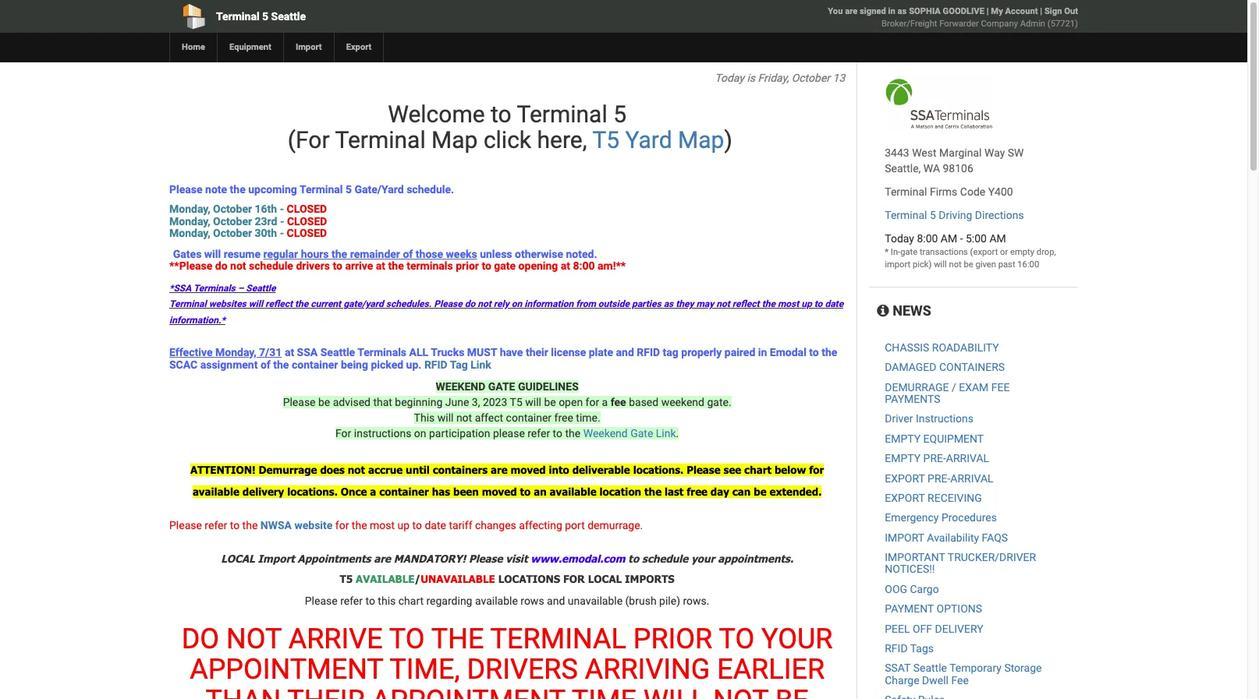 Task type: vqa. For each thing, say whether or not it's contained in the screenshot.
Data
no



Task type: describe. For each thing, give the bounding box(es) containing it.
- right 30th
[[280, 227, 284, 240]]

t5 inside weekend gate guidelines please be advised that beginning june 3, 2023 t5 will be open for a fee based weekend gate. this will not affect container free time. for instructions on participation please refer to the weekend gate link .
[[510, 396, 523, 409]]

seattle inside "at ssa seattle terminals all trucks must have their license plate and rfid tag properly paired in emodal to the scac assignment of the container being picked up."
[[321, 347, 355, 359]]

on inside weekend gate guidelines please be advised that beginning june 3, 2023 t5 will be open for a fee based weekend gate. this will not affect container free time. for instructions on participation please refer to the weekend gate link .
[[414, 428, 426, 440]]

please inside local import appointments are mandatory! please visit www.emodal.com to schedule your appointments. t5 available / unavailable locations for local imports
[[469, 553, 503, 566]]

parties
[[632, 299, 661, 310]]

gate
[[631, 428, 653, 440]]

to inside local import appointments are mandatory! please visit www.emodal.com to schedule your appointments. t5 available / unavailable locations for local imports
[[628, 553, 639, 566]]

the left current
[[295, 299, 308, 310]]

0 horizontal spatial chart
[[399, 595, 424, 608]]

to left arrive
[[333, 260, 342, 272]]

have
[[500, 347, 523, 359]]

13
[[833, 72, 845, 84]]

important trucker/driver notices!! link
[[885, 552, 1036, 576]]

link inside weekend gate guidelines please be advised that beginning june 3, 2023 t5 will be open for a fee based weekend gate. this will not affect container free time. for instructions on participation please refer to the weekend gate link .
[[656, 428, 676, 440]]

to inside "at ssa seattle terminals all trucks must have their license plate and rfid tag properly paired in emodal to the scac assignment of the container being picked up."
[[809, 347, 819, 359]]

3 closed from the top
[[287, 227, 327, 240]]

june
[[445, 396, 469, 409]]

please inside weekend gate guidelines please be advised that beginning june 3, 2023 t5 will be open for a fee based weekend gate. this will not affect container free time. for instructions on participation please refer to the weekend gate link .
[[283, 396, 316, 409]]

or
[[1000, 247, 1008, 258]]

schedule inside gates will resume regular hours the remainder of those weeks unless otherwise noted. **please do not schedule drivers to arrive at the terminals prior to gate opening at 8:00 am!**
[[249, 260, 293, 272]]

picked
[[371, 359, 404, 371]]

be left advised
[[318, 396, 330, 409]]

pick)
[[913, 260, 932, 270]]

time
[[572, 685, 637, 700]]

out
[[1065, 6, 1078, 16]]

driving
[[939, 209, 973, 222]]

the inside weekend gate guidelines please be advised that beginning june 3, 2023 t5 will be open for a fee based weekend gate. this will not affect container free time. for instructions on participation please refer to the weekend gate link .
[[565, 428, 581, 440]]

seattle up import link
[[271, 10, 306, 23]]

1 empty from the top
[[885, 433, 921, 445]]

0 vertical spatial import
[[296, 42, 322, 52]]

rfid inside chassis roadability damaged containers demurrage / exam fee payments driver instructions empty equipment empty pre-arrival export pre-arrival export receiving emergency procedures import availability faqs important trucker/driver notices!! oog cargo payment options peel off delivery rfid tags ssat seattle temporary storage charge dwell fee
[[885, 643, 908, 656]]

rely
[[494, 299, 509, 310]]

terminal 5 driving directions link
[[885, 209, 1024, 222]]

the inside please note the upcoming terminal 5 gate/yard schedule. monday, october 16th - closed monday, october 23rd - closed monday, october 30th - closed
[[230, 183, 246, 196]]

0 vertical spatial locations.
[[633, 464, 684, 477]]

2 vertical spatial for
[[335, 520, 349, 532]]

2 | from the left
[[1040, 6, 1043, 16]]

imports
[[625, 573, 675, 586]]

are inside 'you are signed in as sophia goodlive | my account | sign out broker/freight forwarder company admin (57721)'
[[845, 6, 858, 16]]

open
[[559, 396, 583, 409]]

wa
[[924, 162, 940, 175]]

today for today is friday, october 13
[[715, 72, 744, 84]]

0 horizontal spatial up
[[398, 520, 410, 532]]

1 am from the left
[[941, 233, 958, 245]]

1 closed from the top
[[287, 203, 327, 216]]

23rd
[[255, 215, 277, 228]]

1 to from the left
[[389, 623, 425, 656]]

outside
[[598, 299, 630, 310]]

0 vertical spatial pre-
[[924, 453, 946, 465]]

oog cargo link
[[885, 584, 939, 596]]

they
[[676, 299, 694, 310]]

friday,
[[758, 72, 789, 84]]

sw
[[1008, 147, 1024, 159]]

1 reflect from the left
[[265, 299, 293, 310]]

0 horizontal spatial local
[[221, 553, 255, 566]]

will inside gates will resume regular hours the remainder of those weeks unless otherwise noted. **please do not schedule drivers to arrive at the terminals prior to gate opening at 8:00 am!**
[[204, 248, 221, 260]]

0 horizontal spatial not
[[226, 623, 281, 656]]

not inside today                                                                                                                                                                                                                                                                                                                                                                                                                                                                                                                                                                                                                                                                                                           8:00 am - 5:00 am * in-gate transactions (export or empty drop, import pick) will not be given past 16:00
[[949, 260, 962, 270]]

not left the rely
[[478, 299, 491, 310]]

upcoming
[[248, 183, 297, 196]]

charge
[[885, 675, 920, 687]]

plate
[[589, 347, 613, 359]]

notices!!
[[885, 564, 935, 576]]

5 left driving
[[930, 209, 936, 222]]

will down june
[[438, 412, 454, 424]]

temporary
[[950, 663, 1002, 675]]

1 | from the left
[[987, 6, 989, 16]]

not inside weekend gate guidelines please be advised that beginning june 3, 2023 t5 will be open for a fee based weekend gate. this will not affect container free time. for instructions on participation please refer to the weekend gate link .
[[456, 412, 472, 424]]

affecting
[[519, 520, 562, 532]]

demurrage.
[[588, 520, 643, 532]]

2 export from the top
[[885, 492, 925, 505]]

once
[[341, 486, 367, 499]]

terminal
[[490, 623, 626, 656]]

0 vertical spatial moved
[[511, 464, 546, 477]]

schedules.
[[386, 299, 432, 310]]

please up arrive
[[305, 595, 338, 608]]

empty equipment link
[[885, 433, 984, 445]]

fee
[[952, 675, 969, 687]]

1 horizontal spatial at
[[376, 260, 386, 272]]

1 vertical spatial local
[[588, 573, 622, 586]]

based
[[629, 396, 659, 409]]

t5 yard map link
[[593, 126, 724, 154]]

payment
[[885, 603, 934, 616]]

1 vertical spatial locations.
[[287, 486, 338, 499]]

the right emodal
[[822, 347, 838, 359]]

8:00 inside gates will resume regular hours the remainder of those weeks unless otherwise noted. **please do not schedule drivers to arrive at the terminals prior to gate opening at 8:00 am!**
[[573, 260, 595, 272]]

and inside "at ssa seattle terminals all trucks must have their license plate and rfid tag properly paired in emodal to the scac assignment of the container being picked up."
[[616, 347, 634, 359]]

goodlive
[[943, 6, 985, 16]]

appointments.
[[718, 553, 794, 566]]

import link
[[283, 33, 334, 62]]

earlier
[[717, 654, 825, 687]]

import
[[885, 532, 925, 544]]

chassis roadability link
[[885, 342, 999, 354]]

2 closed from the top
[[287, 215, 327, 228]]

to inside weekend gate guidelines please be advised that beginning june 3, 2023 t5 will be open for a fee based weekend gate. this will not affect container free time. for instructions on participation please refer to the weekend gate link .
[[553, 428, 563, 440]]

do not arrive to the terminal prior to your appointment time, drivers arriving earlier than their appointment time will not 
[[182, 623, 833, 700]]

terminals inside "at ssa seattle terminals all trucks must have their license plate and rfid tag properly paired in emodal to the scac assignment of the container being picked up."
[[358, 347, 407, 359]]

unavailable
[[421, 573, 495, 586]]

0 horizontal spatial available
[[193, 486, 240, 499]]

october down note
[[213, 203, 252, 216]]

rfid inside "at ssa seattle terminals all trucks must have their license plate and rfid tag properly paired in emodal to the scac assignment of the container being picked up."
[[637, 347, 660, 359]]

seattle inside chassis roadability damaged containers demurrage / exam fee payments driver instructions empty equipment empty pre-arrival export pre-arrival export receiving emergency procedures import availability faqs important trucker/driver notices!! oog cargo payment options peel off delivery rfid tags ssat seattle temporary storage charge dwell fee
[[913, 663, 947, 675]]

transactions
[[920, 247, 968, 258]]

container inside "at ssa seattle terminals all trucks must have their license plate and rfid tag properly paired in emodal to the scac assignment of the container being picked up."
[[292, 359, 338, 371]]

1 vertical spatial most
[[370, 520, 395, 532]]

yard
[[625, 126, 672, 154]]

gate.
[[707, 396, 732, 409]]

this
[[414, 412, 435, 424]]

please inside *ssa terminals – seattle terminal websites will reflect the current gate/yard schedules. please do not rely on information from outside parties as they may not reflect the most up to date information.*
[[434, 299, 463, 310]]

see
[[724, 464, 741, 477]]

october left 23rd
[[213, 215, 252, 228]]

8:00 inside today                                                                                                                                                                                                                                                                                                                                                                                                                                                                                                                                                                                                                                                                                                           8:00 am - 5:00 am * in-gate transactions (export or empty drop, import pick) will not be given past 16:00
[[917, 233, 938, 245]]

for inside attention! demurrage does not accrue until containers are moved into deliverable locations. please see chart below for available delivery locations. once a container has been moved to an available location the last free day can be extended.
[[809, 464, 824, 477]]

not right may
[[716, 299, 730, 310]]

today is friday, october 13
[[715, 72, 845, 84]]

5 inside welcome to terminal 5 (for terminal map click here, t5 yard map )
[[613, 101, 627, 128]]

cargo
[[910, 584, 939, 596]]

way
[[985, 147, 1005, 159]]

gate inside gates will resume regular hours the remainder of those weeks unless otherwise noted. **please do not schedule drivers to arrive at the terminals prior to gate opening at 8:00 am!**
[[494, 260, 516, 272]]

please inside please note the upcoming terminal 5 gate/yard schedule. monday, october 16th - closed monday, october 23rd - closed monday, october 30th - closed
[[169, 183, 203, 196]]

note
[[205, 183, 227, 196]]

will inside *ssa terminals – seattle terminal websites will reflect the current gate/yard schedules. please do not rely on information from outside parties as they may not reflect the most up to date information.*
[[249, 299, 263, 310]]

oog
[[885, 584, 908, 596]]

effective monday, 7/31
[[169, 347, 282, 359]]

not inside attention! demurrage does not accrue until containers are moved into deliverable locations. please see chart below for available delivery locations. once a container has been moved to an available location the last free day can be extended.
[[348, 464, 365, 477]]

available
[[356, 573, 415, 586]]

gates
[[173, 248, 202, 260]]

port
[[565, 520, 585, 532]]

16:00
[[1018, 260, 1040, 270]]

- inside today                                                                                                                                                                                                                                                                                                                                                                                                                                                                                                                                                                                                                                                                                                           8:00 am - 5:00 am * in-gate transactions (export or empty drop, import pick) will not be given past 16:00
[[960, 233, 963, 245]]

in inside "at ssa seattle terminals all trucks must have their license plate and rfid tag properly paired in emodal to the scac assignment of the container being picked up."
[[758, 347, 767, 359]]

schedule inside local import appointments are mandatory! please visit www.emodal.com to schedule your appointments. t5 available / unavailable locations for local imports
[[642, 553, 688, 566]]

terminals inside *ssa terminals – seattle terminal websites will reflect the current gate/yard schedules. please do not rely on information from outside parties as they may not reflect the most up to date information.*
[[193, 284, 235, 294]]

receiving
[[928, 492, 982, 505]]

effective
[[169, 347, 213, 359]]

0 horizontal spatial rfid
[[424, 359, 448, 371]]

to left this
[[366, 595, 375, 608]]

attention!
[[190, 464, 256, 477]]

5 inside please note the upcoming terminal 5 gate/yard schedule. monday, october 16th - closed monday, october 23rd - closed monday, october 30th - closed
[[346, 183, 352, 196]]

last
[[665, 486, 684, 499]]

marginal
[[940, 147, 982, 159]]

extended.
[[770, 486, 822, 499]]

properly
[[681, 347, 722, 359]]

below
[[775, 464, 806, 477]]

3443 west marginal way sw seattle, wa 98106
[[885, 147, 1024, 175]]

(export
[[970, 247, 998, 258]]

the left terminals
[[388, 260, 404, 272]]

*ssa terminals – seattle terminal websites will reflect the current gate/yard schedules. please do not rely on information from outside parties as they may not reflect the most up to date information.*
[[169, 284, 844, 326]]

export link
[[334, 33, 383, 62]]

2 am from the left
[[990, 233, 1006, 245]]

can
[[733, 486, 751, 499]]

a inside attention! demurrage does not accrue until containers are moved into deliverable locations. please see chart below for available delivery locations. once a container has been moved to an available location the last free day can be extended.
[[370, 486, 376, 499]]

2 reflect from the left
[[733, 299, 760, 310]]

the down once in the bottom left of the page
[[352, 520, 367, 532]]

empty
[[1011, 247, 1035, 258]]

seattle inside *ssa terminals – seattle terminal websites will reflect the current gate/yard schedules. please do not rely on information from outside parties as they may not reflect the most up to date information.*
[[246, 284, 276, 294]]

changes
[[475, 520, 516, 532]]

will
[[644, 685, 706, 700]]

free inside weekend gate guidelines please be advised that beginning june 3, 2023 t5 will be open for a fee based weekend gate. this will not affect container free time. for instructions on participation please refer to the weekend gate link .
[[554, 412, 573, 424]]

refer for please refer to this chart regarding available rows and unavailable (brush pile) rows.
[[340, 595, 363, 608]]

the left nwsa
[[242, 520, 258, 532]]

options
[[937, 603, 982, 616]]

refer inside weekend gate guidelines please be advised that beginning june 3, 2023 t5 will be open for a fee based weekend gate. this will not affect container free time. for instructions on participation please refer to the weekend gate link .
[[528, 428, 550, 440]]

container inside weekend gate guidelines please be advised that beginning june 3, 2023 t5 will be open for a fee based weekend gate. this will not affect container free time. for instructions on participation please refer to the weekend gate link .
[[506, 412, 552, 424]]

west
[[912, 147, 937, 159]]

equipment
[[229, 42, 271, 52]]



Task type: locate. For each thing, give the bounding box(es) containing it.
terminal inside please note the upcoming terminal 5 gate/yard schedule. monday, october 16th - closed monday, october 23rd - closed monday, october 30th - closed
[[300, 183, 343, 196]]

0 horizontal spatial and
[[547, 595, 565, 608]]

t5 inside local import appointments are mandatory! please visit www.emodal.com to schedule your appointments. t5 available / unavailable locations for local imports
[[340, 573, 353, 586]]

0 horizontal spatial most
[[370, 520, 395, 532]]

1 horizontal spatial date
[[825, 299, 844, 310]]

gate
[[488, 381, 515, 393]]

will inside today                                                                                                                                                                                                                                                                                                                                                                                                                                                                                                                                                                                                                                                                                                           8:00 am - 5:00 am * in-gate transactions (export or empty drop, import pick) will not be given past 16:00
[[934, 260, 947, 270]]

1 horizontal spatial chart
[[745, 464, 772, 477]]

most
[[778, 299, 799, 310], [370, 520, 395, 532]]

off
[[913, 623, 933, 636]]

broker/freight
[[882, 19, 938, 29]]

0 vertical spatial up
[[802, 299, 812, 310]]

1 horizontal spatial refer
[[340, 595, 363, 608]]

instructions
[[354, 428, 412, 440]]

0 horizontal spatial am
[[941, 233, 958, 245]]

please up day
[[687, 464, 721, 477]]

on down this
[[414, 428, 426, 440]]

not inside gates will resume regular hours the remainder of those weeks unless otherwise noted. **please do not schedule drivers to arrive at the terminals prior to gate opening at 8:00 am!**
[[230, 260, 246, 272]]

1 vertical spatial empty
[[885, 453, 921, 465]]

1 horizontal spatial are
[[491, 464, 508, 477]]

home
[[182, 42, 205, 52]]

- left 5:00
[[960, 233, 963, 245]]

chart right see
[[745, 464, 772, 477]]

and
[[616, 347, 634, 359], [547, 595, 565, 608]]

1 vertical spatial link
[[656, 428, 676, 440]]

chart inside attention! demurrage does not accrue until containers are moved into deliverable locations. please see chart below for available delivery locations. once a container has been moved to an available location the last free day can be extended.
[[745, 464, 772, 477]]

not right "do"
[[226, 623, 281, 656]]

1 export from the top
[[885, 473, 925, 485]]

to down this
[[389, 623, 425, 656]]

exam
[[959, 381, 989, 394]]

1 horizontal spatial t5
[[510, 396, 523, 409]]

1 vertical spatial do
[[465, 299, 475, 310]]

a left 'fee'
[[602, 396, 608, 409]]

up
[[802, 299, 812, 310], [398, 520, 410, 532]]

remainder
[[350, 248, 400, 260]]

of inside gates will resume regular hours the remainder of those weeks unless otherwise noted. **please do not schedule drivers to arrive at the terminals prior to gate opening at 8:00 am!**
[[403, 248, 413, 260]]

a right once in the bottom left of the page
[[370, 486, 376, 499]]

today inside today                                                                                                                                                                                                                                                                                                                                                                                                                                                                                                                                                                                                                                                                                                           8:00 am - 5:00 am * in-gate transactions (export or empty drop, import pick) will not be given past 16:00
[[885, 233, 914, 245]]

website
[[294, 520, 333, 532]]

0 horizontal spatial locations.
[[287, 486, 338, 499]]

arrival
[[946, 453, 990, 465], [951, 473, 994, 485]]

0 vertical spatial do
[[215, 260, 228, 272]]

terminals
[[407, 260, 453, 272]]

0 vertical spatial free
[[554, 412, 573, 424]]

be inside today                                                                                                                                                                                                                                                                                                                                                                                                                                                                                                                                                                                                                                                                                                           8:00 am - 5:00 am * in-gate transactions (export or empty drop, import pick) will not be given past 16:00
[[964, 260, 974, 270]]

)
[[724, 126, 733, 154]]

of left those
[[403, 248, 413, 260]]

1 vertical spatial free
[[687, 486, 708, 499]]

1 map from the left
[[432, 126, 478, 154]]

at right the opening
[[561, 260, 570, 272]]

weekend
[[661, 396, 705, 409]]

up.
[[406, 359, 422, 371]]

1 horizontal spatial of
[[403, 248, 413, 260]]

you
[[828, 6, 843, 16]]

pre- down empty equipment link
[[924, 453, 946, 465]]

be down guidelines
[[544, 396, 556, 409]]

moved
[[511, 464, 546, 477], [482, 486, 517, 499]]

1 horizontal spatial on
[[512, 299, 522, 310]]

map left click
[[432, 126, 478, 154]]

to
[[389, 623, 425, 656], [719, 623, 755, 656]]

containers
[[433, 464, 488, 477]]

1 horizontal spatial /
[[952, 381, 956, 394]]

1 horizontal spatial and
[[616, 347, 634, 359]]

2 horizontal spatial available
[[550, 486, 597, 499]]

demurrage / exam fee payments link
[[885, 381, 1010, 406]]

0 horizontal spatial t5
[[340, 573, 353, 586]]

5 left gate/yard
[[346, 183, 352, 196]]

link right gate
[[656, 428, 676, 440]]

free left day
[[687, 486, 708, 499]]

in right signed
[[888, 6, 896, 16]]

a inside weekend gate guidelines please be advised that beginning june 3, 2023 t5 will be open for a fee based weekend gate. this will not affect container free time. for instructions on participation please refer to the weekend gate link .
[[602, 396, 608, 409]]

is
[[747, 72, 755, 84]]

1 horizontal spatial 8:00
[[917, 233, 938, 245]]

export
[[346, 42, 372, 52]]

1 horizontal spatial link
[[656, 428, 676, 440]]

past
[[999, 260, 1016, 270]]

today left is
[[715, 72, 744, 84]]

locations. down does
[[287, 486, 338, 499]]

1 horizontal spatial map
[[678, 126, 724, 154]]

as inside *ssa terminals – seattle terminal websites will reflect the current gate/yard schedules. please do not rely on information from outside parties as they may not reflect the most up to date information.*
[[664, 299, 674, 310]]

2 to from the left
[[719, 623, 755, 656]]

available down into
[[550, 486, 597, 499]]

please
[[493, 428, 525, 440]]

1 horizontal spatial a
[[602, 396, 608, 409]]

0 horizontal spatial as
[[664, 299, 674, 310]]

rfid tag link link
[[424, 359, 494, 371]]

not up once in the bottom left of the page
[[348, 464, 365, 477]]

to right welcome
[[491, 101, 512, 128]]

1 horizontal spatial am
[[990, 233, 1006, 245]]

0 vertical spatial 8:00
[[917, 233, 938, 245]]

weekend gate guidelines please be advised that beginning june 3, 2023 t5 will be open for a fee based weekend gate. this will not affect container free time. for instructions on participation please refer to the weekend gate link .
[[283, 381, 732, 440]]

rfid right the up.
[[424, 359, 448, 371]]

export pre-arrival link
[[885, 473, 994, 485]]

on inside *ssa terminals – seattle terminal websites will reflect the current gate/yard schedules. please do not rely on information from outside parties as they may not reflect the most up to date information.*
[[512, 299, 522, 310]]

up up mandatory!
[[398, 520, 410, 532]]

gate inside today                                                                                                                                                                                                                                                                                                                                                                                                                                                                                                                                                                                                                                                                                                           8:00 am - 5:00 am * in-gate transactions (export or empty drop, import pick) will not be given past 16:00
[[901, 247, 918, 258]]

in inside 'you are signed in as sophia goodlive | my account | sign out broker/freight forwarder company admin (57721)'
[[888, 6, 896, 16]]

do inside gates will resume regular hours the remainder of those weeks unless otherwise noted. **please do not schedule drivers to arrive at the terminals prior to gate opening at 8:00 am!**
[[215, 260, 228, 272]]

october up 'resume'
[[213, 227, 252, 240]]

an
[[534, 486, 547, 499]]

2 map from the left
[[678, 126, 724, 154]]

0 vertical spatial export
[[885, 473, 925, 485]]

for
[[586, 396, 599, 409], [809, 464, 824, 477], [335, 520, 349, 532]]

local up unavailable in the bottom left of the page
[[588, 573, 622, 586]]

must
[[467, 347, 497, 359]]

0 vertical spatial arrival
[[946, 453, 990, 465]]

0 vertical spatial chart
[[745, 464, 772, 477]]

gate left the opening
[[494, 260, 516, 272]]

1 vertical spatial are
[[491, 464, 508, 477]]

beginning
[[395, 396, 443, 409]]

1 horizontal spatial not
[[713, 685, 769, 700]]

the left the last
[[645, 486, 662, 499]]

import left export link at the top of page
[[296, 42, 322, 52]]

1 horizontal spatial |
[[1040, 6, 1043, 16]]

equipment link
[[217, 33, 283, 62]]

on right the rely
[[512, 299, 522, 310]]

free inside attention! demurrage does not accrue until containers are moved into deliverable locations. please see chart below for available delivery locations. once a container has been moved to an available location the last free day can be extended.
[[687, 486, 708, 499]]

terminal 5 driving directions
[[885, 209, 1024, 222]]

affect
[[475, 412, 503, 424]]

0 vertical spatial gate
[[901, 247, 918, 258]]

at left 'ssa'
[[285, 347, 294, 359]]

1 horizontal spatial terminals
[[358, 347, 407, 359]]

weekend gate link link
[[583, 428, 676, 440]]

0 vertical spatial date
[[825, 299, 844, 310]]

storage
[[1005, 663, 1042, 675]]

1 vertical spatial t5
[[510, 396, 523, 409]]

0 vertical spatial local
[[221, 553, 255, 566]]

0 vertical spatial link
[[471, 359, 491, 371]]

will down guidelines
[[525, 396, 541, 409]]

0 horizontal spatial at
[[285, 347, 294, 359]]

5 up equipment
[[262, 10, 269, 23]]

0 horizontal spatial free
[[554, 412, 573, 424]]

to left "your"
[[719, 623, 755, 656]]

seattle
[[271, 10, 306, 23], [246, 284, 276, 294], [321, 347, 355, 359], [913, 663, 947, 675]]

the left 'ssa'
[[273, 359, 289, 371]]

local
[[221, 553, 255, 566], [588, 573, 622, 586]]

today for today                                                                                                                                                                                                                                                                                                                                                                                                                                                                                                                                                                                                                                                                                                           8:00 am - 5:00 am * in-gate transactions (export or empty drop, import pick) will not be given past 16:00
[[885, 233, 914, 245]]

t5 down the appointments on the bottom of page
[[340, 573, 353, 586]]

1 vertical spatial a
[[370, 486, 376, 499]]

1 vertical spatial moved
[[482, 486, 517, 499]]

please left visit
[[469, 553, 503, 566]]

0 vertical spatial empty
[[885, 433, 921, 445]]

0 vertical spatial not
[[226, 623, 281, 656]]

to inside attention! demurrage does not accrue until containers are moved into deliverable locations. please see chart below for available delivery locations. once a container has been moved to an available location the last free day can be extended.
[[520, 486, 531, 499]]

payment options link
[[885, 603, 982, 616]]

terminals up websites
[[193, 284, 235, 294]]

1 horizontal spatial available
[[475, 595, 518, 608]]

link right tag
[[471, 359, 491, 371]]

1 horizontal spatial most
[[778, 299, 799, 310]]

regarding
[[426, 595, 472, 608]]

0 vertical spatial most
[[778, 299, 799, 310]]

2 horizontal spatial t5
[[593, 126, 620, 154]]

be left given
[[964, 260, 974, 270]]

0 horizontal spatial do
[[215, 260, 228, 272]]

seattle right the –
[[246, 284, 276, 294]]

0 vertical spatial a
[[602, 396, 608, 409]]

container down "until"
[[379, 486, 429, 499]]

arrival up receiving
[[951, 473, 994, 485]]

fee
[[611, 396, 626, 409]]

1 horizontal spatial schedule
[[642, 553, 688, 566]]

refer down attention!
[[205, 520, 227, 532]]

1 horizontal spatial to
[[719, 623, 755, 656]]

not right the will
[[713, 685, 769, 700]]

most up available
[[370, 520, 395, 532]]

1 vertical spatial /
[[415, 573, 421, 586]]

/ down mandatory!
[[415, 573, 421, 586]]

moved up an
[[511, 464, 546, 477]]

1 horizontal spatial in
[[888, 6, 896, 16]]

the up emodal
[[762, 299, 776, 310]]

empty down empty equipment link
[[885, 453, 921, 465]]

of inside "at ssa seattle terminals all trucks must have their license plate and rfid tag properly paired in emodal to the scac assignment of the container being picked up."
[[261, 359, 271, 371]]

empty
[[885, 433, 921, 445], [885, 453, 921, 465]]

locations
[[498, 573, 560, 586]]

to inside *ssa terminals – seattle terminal websites will reflect the current gate/yard schedules. please do not rely on information from outside parties as they may not reflect the most up to date information.*
[[814, 299, 823, 310]]

- right 16th
[[280, 203, 284, 216]]

rows
[[521, 595, 544, 608]]

terminal firms code y400
[[885, 186, 1013, 198]]

available down attention!
[[193, 486, 240, 499]]

to inside welcome to terminal 5 (for terminal map click here, t5 yard map )
[[491, 101, 512, 128]]

free down open
[[554, 412, 573, 424]]

1 horizontal spatial today
[[885, 233, 914, 245]]

today up 'in-'
[[885, 233, 914, 245]]

october left 13
[[792, 72, 830, 84]]

schedule down 30th
[[249, 260, 293, 272]]

1 horizontal spatial rfid
[[637, 347, 660, 359]]

0 vertical spatial today
[[715, 72, 744, 84]]

please
[[169, 183, 203, 196], [434, 299, 463, 310], [283, 396, 316, 409], [687, 464, 721, 477], [169, 520, 202, 532], [469, 553, 503, 566], [305, 595, 338, 608]]

2 vertical spatial refer
[[340, 595, 363, 608]]

7/31
[[259, 347, 282, 359]]

- right 23rd
[[280, 215, 284, 228]]

map right yard
[[678, 126, 724, 154]]

the inside attention! demurrage does not accrue until containers are moved into deliverable locations. please see chart below for available delivery locations. once a container has been moved to an available location the last free day can be extended.
[[645, 486, 662, 499]]

arrival down equipment
[[946, 453, 990, 465]]

reflect right may
[[733, 299, 760, 310]]

0 horizontal spatial to
[[389, 623, 425, 656]]

the
[[230, 183, 246, 196], [332, 248, 347, 260], [388, 260, 404, 272], [295, 299, 308, 310], [762, 299, 776, 310], [822, 347, 838, 359], [273, 359, 289, 371], [565, 428, 581, 440], [645, 486, 662, 499], [242, 520, 258, 532], [352, 520, 367, 532]]

up inside *ssa terminals – seattle terminal websites will reflect the current gate/yard schedules. please do not rely on information from outside parties as they may not reflect the most up to date information.*
[[802, 299, 812, 310]]

be inside attention! demurrage does not accrue until containers are moved into deliverable locations. please see chart below for available delivery locations. once a container has been moved to an available location the last free day can be extended.
[[754, 486, 767, 499]]

www.emodal.com link
[[531, 553, 625, 566]]

those
[[416, 248, 443, 260]]

date inside *ssa terminals – seattle terminal websites will reflect the current gate/yard schedules. please do not rely on information from outside parties as they may not reflect the most up to date information.*
[[825, 299, 844, 310]]

import inside local import appointments are mandatory! please visit www.emodal.com to schedule your appointments. t5 available / unavailable locations for local imports
[[258, 553, 295, 566]]

payments
[[885, 393, 941, 406]]

0 horizontal spatial refer
[[205, 520, 227, 532]]

gate up import at the right top of the page
[[901, 247, 918, 258]]

do inside *ssa terminals – seattle terminal websites will reflect the current gate/yard schedules. please do not rely on information from outside parties as they may not reflect the most up to date information.*
[[465, 299, 475, 310]]

terminal inside *ssa terminals – seattle terminal websites will reflect the current gate/yard schedules. please do not rely on information from outside parties as they may not reflect the most up to date information.*
[[169, 299, 207, 310]]

1 vertical spatial up
[[398, 520, 410, 532]]

1 vertical spatial date
[[425, 520, 446, 532]]

terminal 5 seattle image
[[885, 78, 994, 130]]

as up broker/freight
[[898, 6, 907, 16]]

0 horizontal spatial schedule
[[249, 260, 293, 272]]

2023
[[483, 396, 507, 409]]

are
[[845, 6, 858, 16], [491, 464, 508, 477], [374, 553, 391, 566]]

at inside "at ssa seattle terminals all trucks must have their license plate and rfid tag properly paired in emodal to the scac assignment of the container being picked up."
[[285, 347, 294, 359]]

free
[[554, 412, 573, 424], [687, 486, 708, 499]]

are inside local import appointments are mandatory! please visit www.emodal.com to schedule your appointments. t5 available / unavailable locations for local imports
[[374, 553, 391, 566]]

for right website
[[335, 520, 349, 532]]

available down local import appointments are mandatory! please visit www.emodal.com to schedule your appointments. t5 available / unavailable locations for local imports
[[475, 595, 518, 608]]

please down 'ssa'
[[283, 396, 316, 409]]

/ inside local import appointments are mandatory! please visit www.emodal.com to schedule your appointments. t5 available / unavailable locations for local imports
[[415, 573, 421, 586]]

8:00 left am!**
[[573, 260, 595, 272]]

most up emodal
[[778, 299, 799, 310]]

1 vertical spatial on
[[414, 428, 426, 440]]

your
[[691, 553, 715, 566]]

availability
[[927, 532, 979, 544]]

import down nwsa
[[258, 553, 295, 566]]

roadability
[[932, 342, 999, 354]]

tag
[[663, 347, 679, 359]]

container inside attention! demurrage does not accrue until containers are moved into deliverable locations. please see chart below for available delivery locations. once a container has been moved to an available location the last free day can be extended.
[[379, 486, 429, 499]]

please refer to the nwsa website for the most up to date tariff changes affecting port demurrage.
[[169, 520, 643, 532]]

do left the rely
[[465, 299, 475, 310]]

info circle image
[[877, 304, 889, 318]]

as inside 'you are signed in as sophia goodlive | my account | sign out broker/freight forwarder company admin (57721)'
[[898, 6, 907, 16]]

to right prior
[[482, 260, 491, 272]]

0 vertical spatial terminals
[[193, 284, 235, 294]]

pre- down empty pre-arrival link
[[928, 473, 951, 485]]

0 horizontal spatial import
[[258, 553, 295, 566]]

unless
[[480, 248, 512, 260]]

unavailable
[[568, 595, 623, 608]]

been
[[453, 486, 479, 499]]

and right rows
[[547, 595, 565, 608]]

please refer to this chart regarding available rows and unavailable (brush pile) rows.
[[305, 595, 710, 608]]

container up please at the bottom left of page
[[506, 412, 552, 424]]

to up mandatory!
[[412, 520, 422, 532]]

*
[[885, 247, 889, 258]]

will right websites
[[249, 299, 263, 310]]

0 horizontal spatial |
[[987, 6, 989, 16]]

16th
[[255, 203, 277, 216]]

do
[[215, 260, 228, 272], [465, 299, 475, 310]]

0 horizontal spatial a
[[370, 486, 376, 499]]

0 horizontal spatial gate
[[494, 260, 516, 272]]

deliverable
[[572, 464, 630, 477]]

to left nwsa
[[230, 520, 240, 532]]

0 vertical spatial of
[[403, 248, 413, 260]]

0 horizontal spatial in
[[758, 347, 767, 359]]

to down open
[[553, 428, 563, 440]]

please inside attention! demurrage does not accrue until containers are moved into deliverable locations. please see chart below for available delivery locations. once a container has been moved to an available location the last free day can be extended.
[[687, 464, 721, 477]]

gate/yard
[[355, 183, 404, 196]]

guidelines
[[518, 381, 579, 393]]

local down delivery
[[221, 553, 255, 566]]

for up time.
[[586, 396, 599, 409]]

the right hours
[[332, 248, 347, 260]]

1 horizontal spatial gate
[[901, 247, 918, 258]]

refer for please refer to the nwsa website for the most up to date tariff changes affecting port demurrage.
[[205, 520, 227, 532]]

0 vertical spatial refer
[[528, 428, 550, 440]]

1 vertical spatial arrival
[[951, 473, 994, 485]]

for inside weekend gate guidelines please be advised that beginning june 3, 2023 t5 will be open for a fee based weekend gate. this will not affect container free time. for instructions on participation please refer to the weekend gate link .
[[586, 396, 599, 409]]

to up imports
[[628, 553, 639, 566]]

my
[[991, 6, 1003, 16]]

2 empty from the top
[[885, 453, 921, 465]]

your
[[762, 623, 833, 656]]

date left info circle 'image' in the right of the page
[[825, 299, 844, 310]]

here,
[[537, 126, 587, 154]]

t5 inside welcome to terminal 5 (for terminal map click here, t5 yard map )
[[593, 126, 620, 154]]

1 vertical spatial pre-
[[928, 473, 951, 485]]

1 vertical spatial of
[[261, 359, 271, 371]]

0 horizontal spatial link
[[471, 359, 491, 371]]

**please
[[169, 260, 212, 272]]

am up transactions
[[941, 233, 958, 245]]

today                                                                                                                                                                                                                                                                                                                                                                                                                                                                                                                                                                                                                                                                                                           8:00 am - 5:00 am * in-gate transactions (export or empty drop, import pick) will not be given past 16:00
[[885, 233, 1056, 270]]

0 vertical spatial schedule
[[249, 260, 293, 272]]

2 horizontal spatial at
[[561, 260, 570, 272]]

0 vertical spatial /
[[952, 381, 956, 394]]

chart right this
[[399, 595, 424, 608]]

attention! demurrage does not accrue until containers are moved into deliverable locations. please see chart below for available delivery locations. once a container has been moved to an available location the last free day can be extended.
[[190, 464, 824, 499]]

1 vertical spatial 8:00
[[573, 260, 595, 272]]

not up the –
[[230, 260, 246, 272]]

peel
[[885, 623, 910, 636]]

for
[[563, 573, 585, 586]]

please down attention!
[[169, 520, 202, 532]]

appointment
[[190, 654, 383, 687], [372, 685, 565, 700]]

import
[[885, 260, 911, 270]]

local import appointments are mandatory! please visit www.emodal.com to schedule your appointments. t5 available / unavailable locations for local imports
[[221, 553, 794, 586]]

0 horizontal spatial are
[[374, 553, 391, 566]]

reflect
[[265, 299, 293, 310], [733, 299, 760, 310]]

1 horizontal spatial up
[[802, 299, 812, 310]]

and right plate
[[616, 347, 634, 359]]

/ left exam
[[952, 381, 956, 394]]

rfid tags link
[[885, 643, 934, 656]]

are inside attention! demurrage does not accrue until containers are moved into deliverable locations. please see chart below for available delivery locations. once a container has been moved to an available location the last free day can be extended.
[[491, 464, 508, 477]]

tag
[[450, 359, 468, 371]]

1 vertical spatial refer
[[205, 520, 227, 532]]

export up "emergency"
[[885, 492, 925, 505]]

trucks
[[431, 347, 465, 359]]

1 vertical spatial today
[[885, 233, 914, 245]]

0 vertical spatial are
[[845, 6, 858, 16]]

are down please at the bottom left of page
[[491, 464, 508, 477]]

driver instructions link
[[885, 413, 974, 426]]

schedule up imports
[[642, 553, 688, 566]]

most inside *ssa terminals – seattle terminal websites will reflect the current gate/yard schedules. please do not rely on information from outside parties as they may not reflect the most up to date information.*
[[778, 299, 799, 310]]

t5 right 2023 at the bottom of the page
[[510, 396, 523, 409]]

not up participation
[[456, 412, 472, 424]]

0 horizontal spatial container
[[292, 359, 338, 371]]

0 vertical spatial container
[[292, 359, 338, 371]]

2 vertical spatial t5
[[340, 573, 353, 586]]

please right 'schedules.'
[[434, 299, 463, 310]]

until
[[406, 464, 430, 477]]

1 vertical spatial in
[[758, 347, 767, 359]]

at right arrive
[[376, 260, 386, 272]]

/ inside chassis roadability damaged containers demurrage / exam fee payments driver instructions empty equipment empty pre-arrival export pre-arrival export receiving emergency procedures import availability faqs important trucker/driver notices!! oog cargo payment options peel off delivery rfid tags ssat seattle temporary storage charge dwell fee
[[952, 381, 956, 394]]



